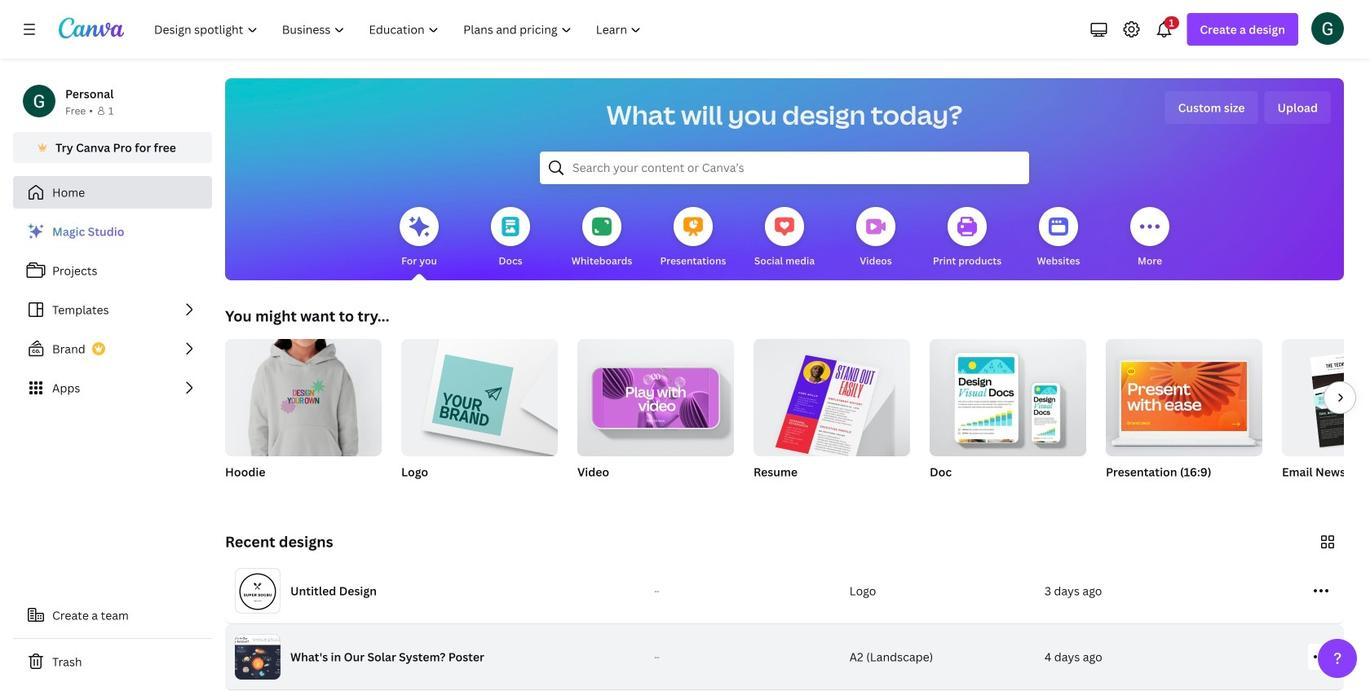 Task type: vqa. For each thing, say whether or not it's contained in the screenshot.
Top Level Navigation element
yes



Task type: describe. For each thing, give the bounding box(es) containing it.
Search search field
[[573, 153, 997, 184]]

greg robinson image
[[1312, 12, 1344, 45]]

top level navigation element
[[144, 13, 655, 46]]



Task type: locate. For each thing, give the bounding box(es) containing it.
group
[[225, 333, 382, 501], [225, 333, 382, 457], [401, 333, 558, 501], [401, 333, 558, 457], [578, 333, 734, 501], [578, 333, 734, 457], [754, 333, 910, 501], [754, 333, 910, 464], [930, 339, 1087, 501], [930, 339, 1087, 457], [1106, 339, 1263, 501], [1282, 339, 1370, 501]]

None search field
[[540, 152, 1029, 184]]

list
[[13, 215, 212, 405]]



